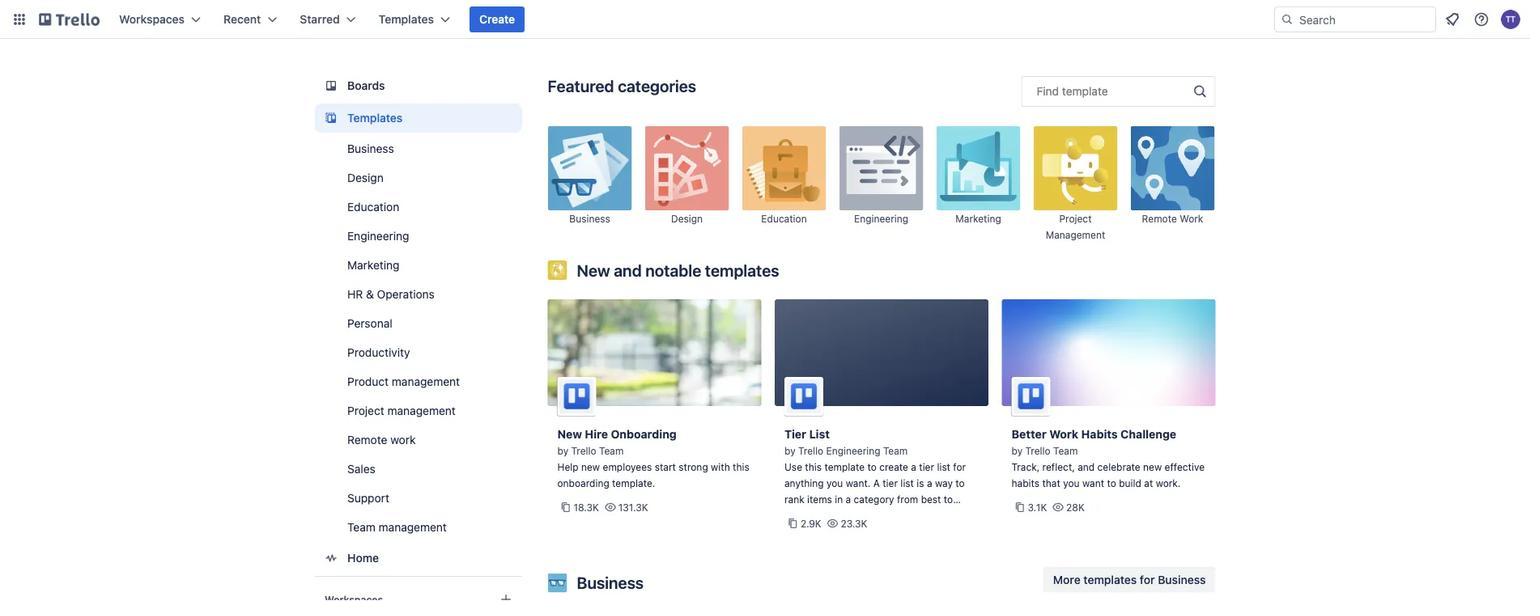 Task type: locate. For each thing, give the bounding box(es) containing it.
0 horizontal spatial best
[[883, 510, 903, 522]]

home
[[347, 552, 379, 565]]

board image
[[321, 76, 341, 96]]

0 vertical spatial business icon image
[[548, 126, 632, 211]]

team down support
[[347, 521, 375, 535]]

1 vertical spatial remote work
[[347, 434, 415, 447]]

items
[[808, 494, 833, 505]]

23.3k
[[841, 518, 868, 530]]

for inside button
[[1140, 573, 1155, 587]]

track,
[[1012, 462, 1040, 473]]

1 horizontal spatial trello
[[799, 445, 824, 457]]

1 horizontal spatial engineering link
[[840, 126, 924, 243]]

a right in on the right bottom
[[846, 494, 851, 505]]

team
[[599, 445, 624, 457], [884, 445, 908, 457], [1054, 445, 1078, 457], [347, 521, 375, 535]]

and inside better work habits challenge by trello team track, reflect, and celebrate new effective habits that you want to build at work.
[[1078, 462, 1095, 473]]

1 horizontal spatial list
[[937, 462, 951, 473]]

engineering
[[854, 213, 909, 225], [347, 230, 409, 243], [827, 445, 881, 457]]

remote work icon image
[[1131, 126, 1215, 211]]

education link
[[742, 126, 827, 243], [315, 194, 522, 220]]

featured categories
[[548, 76, 697, 95]]

templates link
[[315, 104, 522, 133]]

templates right notable
[[705, 261, 780, 280]]

1 horizontal spatial template
[[1063, 85, 1109, 98]]

a right the is
[[927, 478, 933, 489]]

goat'd
[[785, 526, 819, 538]]

team inside new hire onboarding by trello team help new employees start strong with this onboarding template.
[[599, 445, 624, 457]]

start
[[655, 462, 676, 473]]

marketing
[[956, 213, 1002, 225], [347, 259, 399, 272]]

remote up sales
[[347, 434, 387, 447]]

team up create
[[884, 445, 908, 457]]

1 horizontal spatial remote
[[1143, 213, 1177, 225]]

to down celebrate
[[1108, 478, 1117, 489]]

team down hire
[[599, 445, 624, 457]]

new
[[577, 261, 610, 280], [558, 428, 582, 441]]

a right create
[[911, 462, 917, 473]]

project management down project management icon
[[1046, 213, 1106, 241]]

0 vertical spatial templates
[[379, 13, 434, 26]]

work
[[1050, 428, 1079, 441]]

project management link
[[1034, 126, 1118, 243], [315, 398, 522, 424]]

project management down product management
[[347, 405, 455, 418]]

0 vertical spatial tier
[[920, 462, 935, 473]]

1 vertical spatial project
[[347, 405, 384, 418]]

pasta
[[822, 526, 847, 538]]

tier up the is
[[920, 462, 935, 473]]

remote down the remote work icon
[[1143, 213, 1177, 225]]

starred button
[[290, 6, 366, 32]]

home image
[[321, 549, 341, 569]]

personal
[[347, 317, 392, 330]]

that
[[1043, 478, 1061, 489]]

template
[[1063, 85, 1109, 98], [825, 462, 865, 473]]

dishes,
[[850, 526, 883, 538]]

1 horizontal spatial and
[[886, 526, 903, 538]]

sales link
[[315, 457, 522, 483]]

1 vertical spatial tier
[[883, 478, 898, 489]]

employees
[[603, 462, 652, 473]]

1 horizontal spatial project management link
[[1034, 126, 1118, 243]]

best
[[921, 494, 942, 505], [883, 510, 903, 522]]

0 horizontal spatial marketing link
[[315, 253, 522, 279]]

new left notable
[[577, 261, 610, 280]]

2 new from the left
[[1144, 462, 1162, 473]]

1 horizontal spatial business link
[[548, 126, 632, 243]]

1 horizontal spatial new
[[1144, 462, 1162, 473]]

1 horizontal spatial design link
[[645, 126, 729, 243]]

and left notable
[[614, 261, 642, 280]]

0 horizontal spatial you
[[827, 478, 843, 489]]

1 horizontal spatial marketing
[[956, 213, 1002, 225]]

marketing link for rightmost education link
[[937, 126, 1021, 243]]

templates
[[379, 13, 434, 26], [347, 111, 402, 125]]

list up way
[[937, 462, 951, 473]]

could
[[838, 510, 863, 522]]

marketing up &
[[347, 259, 399, 272]]

1 horizontal spatial marketing link
[[937, 126, 1021, 243]]

terry turtle (terryturtle) image
[[1502, 10, 1521, 29]]

work up sales 'link'
[[390, 434, 415, 447]]

0 vertical spatial project management
[[1046, 213, 1106, 241]]

new up onboarding
[[582, 462, 600, 473]]

marketing down marketing icon at the top
[[956, 213, 1002, 225]]

support
[[347, 492, 389, 505]]

best down the is
[[921, 494, 942, 505]]

new left hire
[[558, 428, 582, 441]]

1 horizontal spatial design
[[671, 213, 703, 225]]

remote work down the remote work icon
[[1143, 213, 1204, 225]]

2 vertical spatial and
[[886, 526, 903, 538]]

by
[[558, 445, 569, 457], [785, 445, 796, 457], [1012, 445, 1023, 457]]

1 horizontal spatial project
[[1060, 213, 1092, 225]]

create a workspace image
[[496, 590, 516, 602]]

is
[[917, 478, 925, 489]]

from
[[897, 494, 919, 505]]

a
[[911, 462, 917, 473], [927, 478, 933, 489], [846, 494, 851, 505]]

design link
[[645, 126, 729, 243], [315, 165, 522, 191]]

trello engineering team image
[[785, 377, 824, 416]]

notable
[[646, 261, 702, 280]]

sales
[[347, 463, 375, 476]]

trello team image
[[1012, 377, 1051, 416]]

management down productivity link
[[391, 375, 460, 389]]

1 horizontal spatial this
[[805, 462, 822, 473]]

management for product management link
[[391, 375, 460, 389]]

you up in on the right bottom
[[827, 478, 843, 489]]

team management
[[347, 521, 447, 535]]

and up want
[[1078, 462, 1095, 473]]

you right that
[[1064, 478, 1080, 489]]

0 vertical spatial list
[[937, 462, 951, 473]]

you
[[827, 478, 843, 489], [1064, 478, 1080, 489]]

1 vertical spatial for
[[1140, 573, 1155, 587]]

1 horizontal spatial remote work
[[1143, 213, 1204, 225]]

engineering up the want. on the bottom right
[[827, 445, 881, 457]]

new
[[582, 462, 600, 473], [1144, 462, 1162, 473]]

2 you from the left
[[1064, 478, 1080, 489]]

1 vertical spatial project management link
[[315, 398, 522, 424]]

management down product management link
[[387, 405, 455, 418]]

0 horizontal spatial for
[[954, 462, 966, 473]]

design down templates link
[[347, 171, 383, 185]]

hire
[[585, 428, 608, 441]]

0 horizontal spatial design
[[347, 171, 383, 185]]

project down the product
[[347, 405, 384, 418]]

1 horizontal spatial for
[[1140, 573, 1155, 587]]

1 vertical spatial list
[[901, 478, 914, 489]]

this inside new hire onboarding by trello team help new employees start strong with this onboarding template.
[[733, 462, 750, 473]]

0 vertical spatial design
[[347, 171, 383, 185]]

0 vertical spatial remote work
[[1143, 213, 1204, 225]]

engineering link
[[840, 126, 924, 243], [315, 224, 522, 249]]

1 vertical spatial project management
[[347, 405, 455, 418]]

1 horizontal spatial a
[[911, 462, 917, 473]]

remote work up sales
[[347, 434, 415, 447]]

0 horizontal spatial engineering link
[[315, 224, 522, 249]]

1 horizontal spatial you
[[1064, 478, 1080, 489]]

0 vertical spatial template
[[1063, 85, 1109, 98]]

engineering up &
[[347, 230, 409, 243]]

0 horizontal spatial this
[[733, 462, 750, 473]]

for right more
[[1140, 573, 1155, 587]]

1 horizontal spatial education
[[762, 213, 807, 225]]

2 horizontal spatial and
[[1078, 462, 1095, 473]]

0 vertical spatial marketing
[[956, 213, 1002, 225]]

template inside find template field
[[1063, 85, 1109, 98]]

list left the is
[[901, 478, 914, 489]]

build
[[1119, 478, 1142, 489]]

back to home image
[[39, 6, 100, 32]]

0 horizontal spatial list
[[901, 478, 914, 489]]

want.
[[846, 478, 871, 489]]

by up help
[[558, 445, 569, 457]]

Find template field
[[1022, 76, 1216, 107]]

list
[[937, 462, 951, 473], [901, 478, 914, 489]]

use
[[785, 462, 803, 473]]

template right find
[[1063, 85, 1109, 98]]

for up players,
[[954, 462, 966, 473]]

project down project management icon
[[1060, 213, 1092, 225]]

1 you from the left
[[827, 478, 843, 489]]

0 horizontal spatial project management
[[347, 405, 455, 418]]

1 vertical spatial business icon image
[[548, 574, 567, 593]]

1 new from the left
[[582, 462, 600, 473]]

new inside better work habits challenge by trello team track, reflect, and celebrate new effective habits that you want to build at work.
[[1144, 462, 1162, 473]]

0 horizontal spatial business link
[[315, 136, 522, 162]]

1 vertical spatial templates
[[1084, 573, 1137, 587]]

3 by from the left
[[1012, 445, 1023, 457]]

and right dishes, at the bottom right of page
[[886, 526, 903, 538]]

1 trello from the left
[[571, 445, 597, 457]]

3 trello from the left
[[1026, 445, 1051, 457]]

2 trello from the left
[[799, 445, 824, 457]]

0 horizontal spatial a
[[846, 494, 851, 505]]

new hire onboarding by trello team help new employees start strong with this onboarding template.
[[558, 428, 750, 489]]

management down support link
[[378, 521, 447, 535]]

primary element
[[0, 0, 1531, 39]]

1 vertical spatial marketing
[[347, 259, 399, 272]]

team down work
[[1054, 445, 1078, 457]]

1 horizontal spatial project management
[[1046, 213, 1106, 241]]

marketing icon image
[[937, 126, 1021, 211]]

trello inside tier list by trello engineering team use this template to create a tier list for anything you want. a tier list is a way to rank items in a category from best to worst. this could be: best nba players, goat'd pasta dishes, and tastiest fast food joints.
[[799, 445, 824, 457]]

1 this from the left
[[733, 462, 750, 473]]

1 vertical spatial templates
[[347, 111, 402, 125]]

tier right 'a'
[[883, 478, 898, 489]]

and
[[614, 261, 642, 280], [1078, 462, 1095, 473], [886, 526, 903, 538]]

work down the remote work icon
[[1180, 213, 1204, 225]]

at
[[1145, 478, 1154, 489]]

Search field
[[1294, 7, 1436, 32]]

1 horizontal spatial by
[[785, 445, 796, 457]]

template up the want. on the bottom right
[[825, 462, 865, 473]]

tier list by trello engineering team use this template to create a tier list for anything you want. a tier list is a way to rank items in a category from best to worst. this could be: best nba players, goat'd pasta dishes, and tastiest fast food joints.
[[785, 428, 966, 554]]

team management link
[[315, 515, 522, 541]]

0 horizontal spatial by
[[558, 445, 569, 457]]

0 horizontal spatial project management link
[[315, 398, 522, 424]]

trello down the list
[[799, 445, 824, 457]]

1 horizontal spatial remote work link
[[1131, 126, 1215, 243]]

trello down hire
[[571, 445, 597, 457]]

1 vertical spatial template
[[825, 462, 865, 473]]

tier
[[920, 462, 935, 473], [883, 478, 898, 489]]

design link for the left education link
[[315, 165, 522, 191]]

2 by from the left
[[785, 445, 796, 457]]

by up track,
[[1012, 445, 1023, 457]]

business icon image
[[548, 126, 632, 211], [548, 574, 567, 593]]

engineering link for marketing link related to the left education link
[[315, 224, 522, 249]]

3.1k
[[1028, 502, 1047, 514]]

best right be:
[[883, 510, 903, 522]]

remote work link
[[1131, 126, 1215, 243], [315, 428, 522, 454]]

trello down better
[[1026, 445, 1051, 457]]

0 vertical spatial a
[[911, 462, 917, 473]]

joints.
[[808, 543, 836, 554]]

2 business icon image from the top
[[548, 574, 567, 593]]

0 horizontal spatial new
[[582, 462, 600, 473]]

2 horizontal spatial by
[[1012, 445, 1023, 457]]

0 vertical spatial project
[[1060, 213, 1092, 225]]

0 horizontal spatial trello
[[571, 445, 597, 457]]

0 horizontal spatial remote work link
[[315, 428, 522, 454]]

management for bottom project management link
[[387, 405, 455, 418]]

1 horizontal spatial templates
[[1084, 573, 1137, 587]]

templates inside templates dropdown button
[[379, 13, 434, 26]]

1 vertical spatial remote work link
[[315, 428, 522, 454]]

by up use
[[785, 445, 796, 457]]

workspaces button
[[109, 6, 211, 32]]

2 this from the left
[[805, 462, 822, 473]]

templates down "boards"
[[347, 111, 402, 125]]

design icon image
[[645, 126, 729, 211]]

2 horizontal spatial trello
[[1026, 445, 1051, 457]]

new inside new hire onboarding by trello team help new employees start strong with this onboarding template.
[[558, 428, 582, 441]]

project
[[1060, 213, 1092, 225], [347, 405, 384, 418]]

1 vertical spatial a
[[927, 478, 933, 489]]

design down design icon
[[671, 213, 703, 225]]

2 horizontal spatial a
[[927, 478, 933, 489]]

strong
[[679, 462, 708, 473]]

1 vertical spatial best
[[883, 510, 903, 522]]

management down project management icon
[[1046, 230, 1106, 241]]

0 vertical spatial new
[[577, 261, 610, 280]]

project management icon image
[[1034, 126, 1118, 211]]

0 vertical spatial for
[[954, 462, 966, 473]]

search image
[[1281, 13, 1294, 26]]

business
[[347, 142, 394, 156], [570, 213, 610, 225], [1158, 573, 1206, 587], [577, 574, 644, 593]]

0 horizontal spatial design link
[[315, 165, 522, 191]]

remote
[[1143, 213, 1177, 225], [347, 434, 387, 447]]

template board image
[[321, 109, 341, 128]]

templates up boards link at the top of page
[[379, 13, 434, 26]]

0 horizontal spatial work
[[390, 434, 415, 447]]

this right with
[[733, 462, 750, 473]]

0 horizontal spatial and
[[614, 261, 642, 280]]

28k
[[1067, 502, 1085, 514]]

1 vertical spatial and
[[1078, 462, 1095, 473]]

0 horizontal spatial marketing
[[347, 259, 399, 272]]

templates
[[705, 261, 780, 280], [1084, 573, 1137, 587]]

0 vertical spatial marketing link
[[937, 126, 1021, 243]]

0 horizontal spatial project
[[347, 405, 384, 418]]

2 vertical spatial engineering
[[827, 445, 881, 457]]

business link
[[548, 126, 632, 243], [315, 136, 522, 162]]

this up anything
[[805, 462, 822, 473]]

1 horizontal spatial work
[[1180, 213, 1204, 225]]

templates right more
[[1084, 573, 1137, 587]]

1 by from the left
[[558, 445, 569, 457]]

1 vertical spatial marketing link
[[315, 253, 522, 279]]

0 horizontal spatial tier
[[883, 478, 898, 489]]

0 horizontal spatial template
[[825, 462, 865, 473]]

new up at
[[1144, 462, 1162, 473]]

project management
[[1046, 213, 1106, 241], [347, 405, 455, 418]]

engineering down engineering icon
[[854, 213, 909, 225]]

hr
[[347, 288, 363, 301]]

team inside better work habits challenge by trello team track, reflect, and celebrate new effective habits that you want to build at work.
[[1054, 445, 1078, 457]]



Task type: vqa. For each thing, say whether or not it's contained in the screenshot.


Task type: describe. For each thing, give the bounding box(es) containing it.
to up players,
[[944, 494, 953, 505]]

0 horizontal spatial remote
[[347, 434, 387, 447]]

management for team management link
[[378, 521, 447, 535]]

be:
[[866, 510, 880, 522]]

0 horizontal spatial templates
[[705, 261, 780, 280]]

boards
[[347, 79, 385, 92]]

business link for design link for rightmost education link
[[548, 126, 632, 243]]

engineering icon image
[[840, 126, 924, 211]]

create
[[480, 13, 515, 26]]

templates inside templates link
[[347, 111, 402, 125]]

habits
[[1012, 478, 1040, 489]]

2.9k
[[801, 518, 822, 530]]

tier
[[785, 428, 807, 441]]

&
[[366, 288, 374, 301]]

way
[[935, 478, 953, 489]]

worst.
[[785, 510, 813, 522]]

0 horizontal spatial education link
[[315, 194, 522, 220]]

better
[[1012, 428, 1047, 441]]

workspaces
[[119, 13, 185, 26]]

marketing link for the left education link
[[315, 253, 522, 279]]

support link
[[315, 486, 522, 512]]

0 horizontal spatial education
[[347, 200, 399, 214]]

engineering link for marketing link associated with rightmost education link
[[840, 126, 924, 243]]

product management link
[[315, 369, 522, 395]]

recent button
[[214, 6, 287, 32]]

home link
[[315, 544, 522, 573]]

0 horizontal spatial remote work
[[347, 434, 415, 447]]

business inside more templates for business button
[[1158, 573, 1206, 587]]

anything
[[785, 478, 824, 489]]

reflect,
[[1043, 462, 1075, 473]]

by inside tier list by trello engineering team use this template to create a tier list for anything you want. a tier list is a way to rank items in a category from best to worst. this could be: best nba players, goat'd pasta dishes, and tastiest fast food joints.
[[785, 445, 796, 457]]

create
[[880, 462, 909, 473]]

starred
[[300, 13, 340, 26]]

with
[[711, 462, 730, 473]]

find
[[1037, 85, 1060, 98]]

templates button
[[369, 6, 460, 32]]

in
[[835, 494, 843, 505]]

personal link
[[315, 311, 522, 337]]

find template
[[1037, 85, 1109, 98]]

onboarding
[[558, 478, 610, 489]]

0 vertical spatial and
[[614, 261, 642, 280]]

by inside better work habits challenge by trello team track, reflect, and celebrate new effective habits that you want to build at work.
[[1012, 445, 1023, 457]]

team inside tier list by trello engineering team use this template to create a tier list for anything you want. a tier list is a way to rank items in a category from best to worst. this could be: best nba players, goat'd pasta dishes, and tastiest fast food joints.
[[884, 445, 908, 457]]

more
[[1054, 573, 1081, 587]]

trello team image
[[558, 377, 597, 416]]

for inside tier list by trello engineering team use this template to create a tier list for anything you want. a tier list is a way to rank items in a category from best to worst. this could be: best nba players, goat'd pasta dishes, and tastiest fast food joints.
[[954, 462, 966, 473]]

productivity link
[[315, 340, 522, 366]]

new for new hire onboarding by trello team help new employees start strong with this onboarding template.
[[558, 428, 582, 441]]

open information menu image
[[1474, 11, 1490, 28]]

boards link
[[315, 71, 522, 100]]

work.
[[1156, 478, 1181, 489]]

rank
[[785, 494, 805, 505]]

1 vertical spatial engineering
[[347, 230, 409, 243]]

better work habits challenge by trello team track, reflect, and celebrate new effective habits that you want to build at work.
[[1012, 428, 1205, 489]]

you inside better work habits challenge by trello team track, reflect, and celebrate new effective habits that you want to build at work.
[[1064, 478, 1080, 489]]

project inside project management
[[1060, 213, 1092, 225]]

nba
[[906, 510, 926, 522]]

template inside tier list by trello engineering team use this template to create a tier list for anything you want. a tier list is a way to rank items in a category from best to worst. this could be: best nba players, goat'd pasta dishes, and tastiest fast food joints.
[[825, 462, 865, 473]]

category
[[854, 494, 895, 505]]

design link for rightmost education link
[[645, 126, 729, 243]]

business link for the left education link's design link
[[315, 136, 522, 162]]

create button
[[470, 6, 525, 32]]

product
[[347, 375, 388, 389]]

engineering inside tier list by trello engineering team use this template to create a tier list for anything you want. a tier list is a way to rank items in a category from best to worst. this could be: best nba players, goat'd pasta dishes, and tastiest fast food joints.
[[827, 445, 881, 457]]

to inside better work habits challenge by trello team track, reflect, and celebrate new effective habits that you want to build at work.
[[1108, 478, 1117, 489]]

2 vertical spatial a
[[846, 494, 851, 505]]

trello inside new hire onboarding by trello team help new employees start strong with this onboarding template.
[[571, 445, 597, 457]]

more templates for business button
[[1044, 567, 1216, 593]]

new inside new hire onboarding by trello team help new employees start strong with this onboarding template.
[[582, 462, 600, 473]]

18.3k
[[574, 502, 599, 514]]

1 business icon image from the top
[[548, 126, 632, 211]]

1 vertical spatial design
[[671, 213, 703, 225]]

list
[[810, 428, 830, 441]]

new for new and notable templates
[[577, 261, 610, 280]]

131.3k
[[619, 502, 649, 514]]

more templates for business
[[1054, 573, 1206, 587]]

help
[[558, 462, 579, 473]]

and inside tier list by trello engineering team use this template to create a tier list for anything you want. a tier list is a way to rank items in a category from best to worst. this could be: best nba players, goat'd pasta dishes, and tastiest fast food joints.
[[886, 526, 903, 538]]

to right way
[[956, 478, 965, 489]]

a
[[874, 478, 880, 489]]

productivity
[[347, 346, 410, 360]]

tastiest
[[905, 526, 939, 538]]

this inside tier list by trello engineering team use this template to create a tier list for anything you want. a tier list is a way to rank items in a category from best to worst. this could be: best nba players, goat'd pasta dishes, and tastiest fast food joints.
[[805, 462, 822, 473]]

you inside tier list by trello engineering team use this template to create a tier list for anything you want. a tier list is a way to rank items in a category from best to worst. this could be: best nba players, goat'd pasta dishes, and tastiest fast food joints.
[[827, 478, 843, 489]]

effective
[[1165, 462, 1205, 473]]

new and notable templates
[[577, 261, 780, 280]]

1 horizontal spatial education link
[[742, 126, 827, 243]]

fast
[[942, 526, 959, 538]]

trello inside better work habits challenge by trello team track, reflect, and celebrate new effective habits that you want to build at work.
[[1026, 445, 1051, 457]]

hr & operations
[[347, 288, 434, 301]]

featured
[[548, 76, 614, 95]]

food
[[785, 543, 806, 554]]

education icon image
[[742, 126, 827, 211]]

1 horizontal spatial best
[[921, 494, 942, 505]]

templates inside button
[[1084, 573, 1137, 587]]

1 vertical spatial work
[[390, 434, 415, 447]]

celebrate
[[1098, 462, 1141, 473]]

to up 'a'
[[868, 462, 877, 473]]

want
[[1083, 478, 1105, 489]]

template.
[[612, 478, 656, 489]]

habits
[[1082, 428, 1118, 441]]

0 vertical spatial remote
[[1143, 213, 1177, 225]]

onboarding
[[611, 428, 677, 441]]

product management
[[347, 375, 460, 389]]

hr & operations link
[[315, 282, 522, 308]]

operations
[[377, 288, 434, 301]]

challenge
[[1121, 428, 1177, 441]]

players,
[[929, 510, 964, 522]]

this
[[816, 510, 835, 522]]

0 vertical spatial project management link
[[1034, 126, 1118, 243]]

recent
[[224, 13, 261, 26]]

by inside new hire onboarding by trello team help new employees start strong with this onboarding template.
[[558, 445, 569, 457]]

0 notifications image
[[1443, 10, 1463, 29]]

categories
[[618, 76, 697, 95]]

1 horizontal spatial tier
[[920, 462, 935, 473]]

0 vertical spatial engineering
[[854, 213, 909, 225]]



